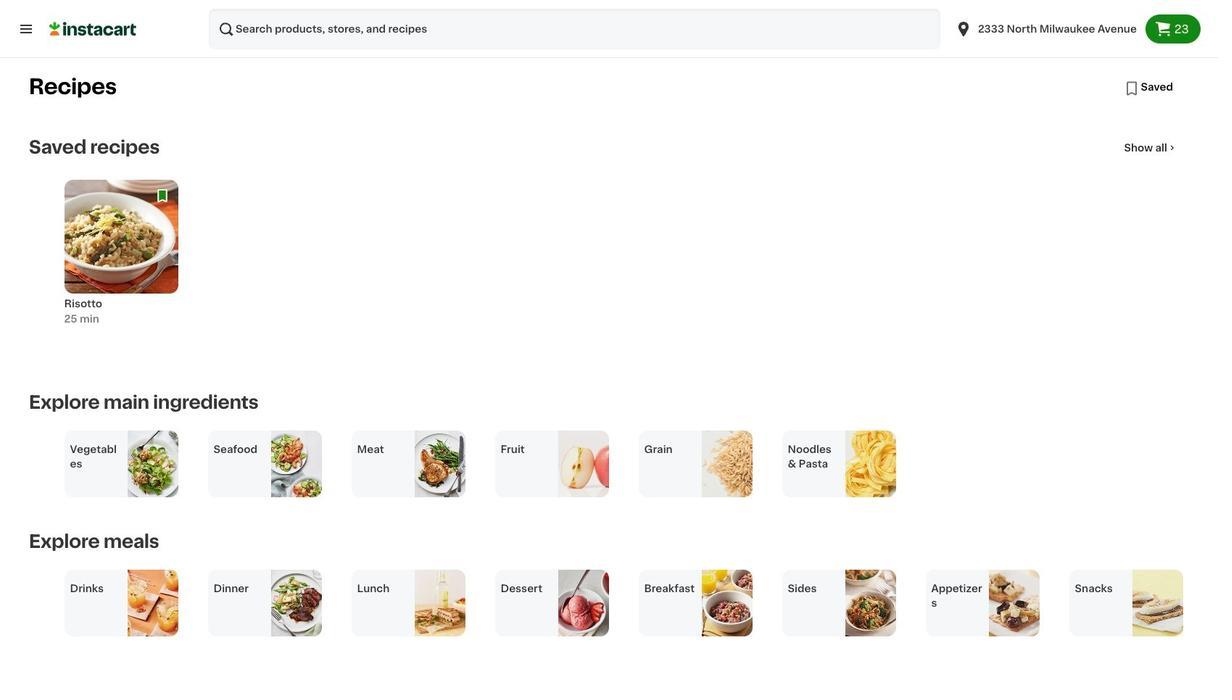 Task type: locate. For each thing, give the bounding box(es) containing it.
recipe card group
[[64, 180, 178, 358]]

instacart logo image
[[49, 20, 136, 38]]

item carousel region
[[29, 570, 1210, 637]]

Search field
[[209, 9, 941, 49]]

None search field
[[209, 9, 941, 49]]



Task type: vqa. For each thing, say whether or not it's contained in the screenshot.
Item Carousel REGION
yes



